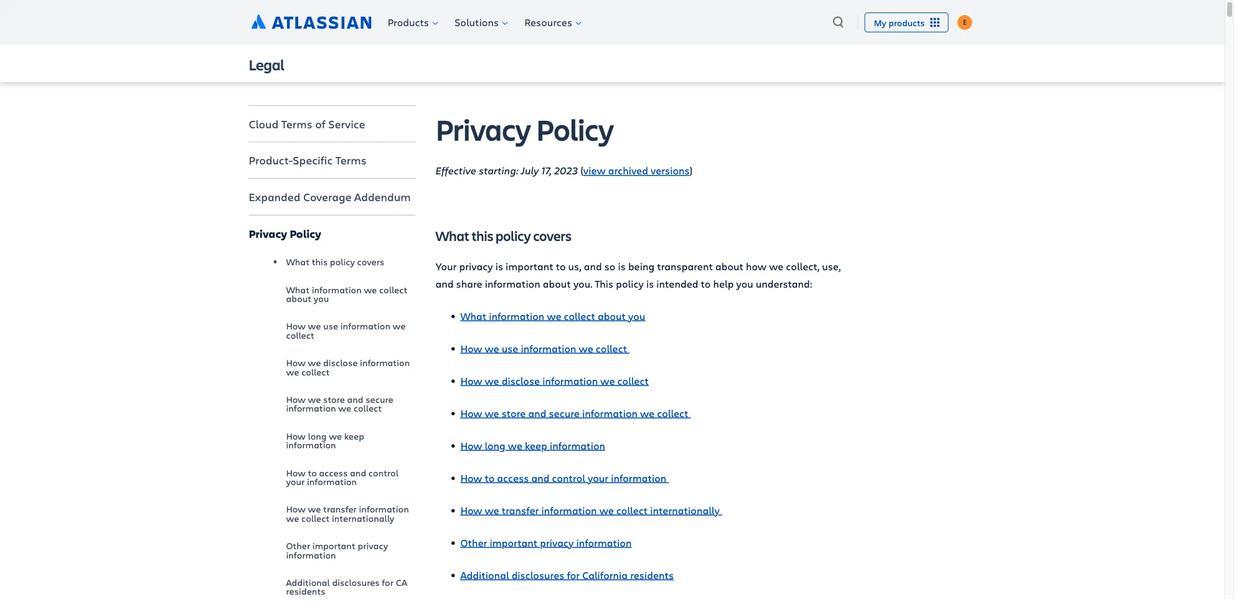 Task type: vqa. For each thing, say whether or not it's contained in the screenshot.
text field
no



Task type: describe. For each thing, give the bounding box(es) containing it.
us,
[[569, 259, 582, 273]]

0 vertical spatial policy
[[496, 227, 531, 245]]

1 horizontal spatial you
[[629, 309, 646, 323]]

legal link
[[249, 45, 285, 82]]

important for the right other important privacy information link
[[490, 536, 538, 549]]

0 horizontal spatial how to access and control your information link
[[286, 459, 416, 496]]

cloud terms of service link
[[249, 109, 416, 139]]

solutions link
[[446, 13, 515, 31]]

how for the leftmost how to access and control your information link
[[286, 467, 306, 479]]

cloud
[[249, 117, 279, 131]]

additional disclosures for ca residents link
[[286, 569, 416, 599]]

1 vertical spatial secure
[[549, 406, 580, 420]]

1 horizontal spatial how we disclose information we collect
[[461, 374, 649, 387]]

atlassian logo image
[[251, 14, 372, 29]]

1 vertical spatial use
[[502, 342, 519, 355]]

0 vertical spatial store
[[323, 393, 345, 405]]

for for california
[[567, 568, 580, 582]]

ca
[[396, 576, 408, 589]]

1 horizontal spatial how we transfer information we collect internationally
[[461, 504, 723, 517]]

archived
[[609, 164, 649, 177]]

disclose inside how we disclose information we collect
[[323, 357, 358, 369]]

this
[[595, 277, 614, 290]]

terms inside 'link'
[[336, 153, 367, 168]]

0 horizontal spatial what information we collect about you link
[[286, 276, 416, 313]]

control for the leftmost how to access and control your information link
[[369, 467, 399, 479]]

what up the your
[[436, 227, 470, 245]]

california
[[583, 568, 628, 582]]

collect inside what information we collect about you
[[379, 283, 408, 296]]

1 vertical spatial privacy policy
[[249, 226, 321, 241]]

view archived versions link
[[584, 164, 690, 177]]

eloisefrancis23 image
[[958, 15, 973, 30]]

what this policy covers link
[[286, 248, 416, 276]]

1 horizontal spatial how we store and secure information we collect
[[461, 406, 691, 420]]

0 vertical spatial policy
[[536, 110, 614, 149]]

0 horizontal spatial what this policy covers
[[286, 256, 385, 268]]

1 horizontal spatial internationally
[[651, 504, 720, 517]]

intended
[[657, 277, 699, 290]]

1 horizontal spatial how to access and control your information link
[[461, 471, 669, 485]]

how for the rightmost how we disclose information we collect link
[[461, 374, 483, 387]]

expanded
[[249, 190, 301, 204]]

how long we keep information for left how long we keep information link
[[286, 430, 364, 451]]

residents for additional disclosures for ca residents
[[286, 585, 326, 598]]

transparent
[[657, 259, 713, 273]]

understand:
[[756, 277, 813, 290]]

1 horizontal spatial how we transfer information we collect internationally link
[[461, 504, 723, 517]]

collect,
[[787, 259, 820, 273]]

we inside your privacy is important to us, and so is being transparent about how we collect, use, and share information about you. this policy is intended to help you understand:
[[770, 259, 784, 273]]

0 horizontal spatial how we transfer information we collect internationally
[[286, 503, 409, 524]]

july
[[521, 164, 539, 177]]

0 vertical spatial covers
[[534, 227, 572, 245]]

additional for additional disclosures for ca residents
[[286, 576, 330, 589]]

transfer for how we transfer information we collect internationally link to the left
[[323, 503, 357, 515]]

1 horizontal spatial what information we collect about you
[[461, 309, 646, 323]]

0 vertical spatial privacy
[[436, 110, 531, 149]]

0 horizontal spatial is
[[496, 259, 503, 273]]

information inside what information we collect about you
[[312, 283, 362, 296]]

we inside what information we collect about you
[[364, 283, 377, 296]]

view
[[584, 164, 606, 177]]

additional disclosures for california residents link
[[461, 568, 674, 582]]

0 horizontal spatial how we transfer information we collect internationally link
[[286, 496, 416, 532]]

expanded coverage addendum
[[249, 190, 411, 204]]

what down "privacy policy" link
[[286, 256, 310, 268]]

important for the leftmost other important privacy information link
[[313, 540, 356, 552]]

what down share
[[461, 309, 487, 323]]

2 horizontal spatial is
[[647, 277, 654, 290]]

use inside how we use information we collect
[[323, 320, 338, 332]]

0 horizontal spatial how we store and secure information we collect
[[286, 393, 394, 414]]

collect inside the how we transfer information we collect internationally
[[302, 512, 330, 524]]

1 vertical spatial policy
[[290, 226, 321, 241]]

versions
[[651, 164, 690, 177]]

your privacy is important to us, and so is being transparent about how we collect, use, and share information about you. this policy is intended to help you understand:
[[436, 259, 841, 290]]

privacy policy link
[[249, 219, 416, 248]]

information inside how to access and control your information
[[307, 475, 357, 488]]

long for left how long we keep information link
[[308, 430, 327, 442]]

)
[[690, 164, 693, 177]]

and inside how we store and secure information we collect
[[347, 393, 364, 405]]

0 horizontal spatial covers
[[357, 256, 385, 268]]

1 horizontal spatial other important privacy information link
[[461, 536, 632, 549]]

addendum
[[355, 190, 411, 204]]

1 horizontal spatial is
[[618, 259, 626, 273]]

1 horizontal spatial how we store and secure information we collect link
[[461, 406, 691, 420]]

1 horizontal spatial other
[[461, 536, 488, 549]]

0 horizontal spatial keep
[[344, 430, 364, 442]]

1 vertical spatial disclose
[[502, 374, 540, 387]]

effective starting: july 17, 2023 ( view archived versions )
[[436, 164, 693, 177]]

0 horizontal spatial how we disclose information we collect link
[[286, 349, 416, 386]]

disclosures for ca
[[332, 576, 380, 589]]

0 vertical spatial this
[[472, 227, 494, 245]]

you inside your privacy is important to us, and so is being transparent about how we collect, use, and share information about you. this policy is intended to help you understand:
[[737, 277, 754, 290]]

being
[[629, 259, 655, 273]]

0 horizontal spatial what information we collect about you
[[286, 283, 408, 304]]

effective
[[436, 164, 477, 177]]

0 horizontal spatial how we use information we collect
[[286, 320, 406, 341]]

other important privacy information for the leftmost other important privacy information link
[[286, 540, 388, 561]]

control for how to access and control your information link to the right
[[552, 471, 586, 485]]

0 horizontal spatial how we use information we collect link
[[286, 313, 416, 349]]

help
[[714, 277, 734, 290]]

transfer for right how we transfer information we collect internationally link
[[502, 504, 539, 517]]

information inside how we store and secure information we collect
[[286, 402, 336, 414]]

0 horizontal spatial other important privacy information link
[[286, 532, 416, 569]]

how for the leftmost how we store and secure information we collect link
[[286, 393, 306, 405]]

0 vertical spatial terms
[[281, 117, 313, 131]]

policy inside your privacy is important to us, and so is being transparent about how we collect, use, and share information about you. this policy is intended to help you understand:
[[616, 277, 644, 290]]



Task type: locate. For each thing, give the bounding box(es) containing it.
0 horizontal spatial control
[[369, 467, 399, 479]]

0 horizontal spatial your
[[286, 475, 305, 488]]

for for ca
[[382, 576, 394, 589]]

1 horizontal spatial privacy
[[436, 110, 531, 149]]

product-specific terms link
[[249, 146, 416, 175]]

access for the leftmost how to access and control your information link
[[319, 467, 348, 479]]

information inside the how we transfer information we collect internationally
[[359, 503, 409, 515]]

how inside how we disclose information we collect
[[286, 357, 306, 369]]

is right so
[[618, 259, 626, 273]]

1 horizontal spatial this
[[472, 227, 494, 245]]

1 vertical spatial how we use information we collect
[[461, 342, 630, 355]]

1 horizontal spatial additional
[[461, 568, 509, 582]]

0 horizontal spatial residents
[[286, 585, 326, 598]]

1 horizontal spatial privacy
[[459, 259, 493, 273]]

product-
[[249, 153, 293, 168]]

use,
[[823, 259, 841, 273]]

resources link
[[516, 13, 588, 31]]

how for how we transfer information we collect internationally link to the left
[[286, 503, 306, 515]]

important
[[506, 259, 554, 273], [490, 536, 538, 549], [313, 540, 356, 552]]

0 horizontal spatial for
[[382, 576, 394, 589]]

other important privacy information up additional disclosures for ca residents link
[[286, 540, 388, 561]]

how
[[286, 320, 306, 332], [461, 342, 483, 355], [286, 357, 306, 369], [461, 374, 483, 387], [286, 393, 306, 405], [461, 406, 483, 420], [286, 430, 306, 442], [461, 439, 483, 452], [286, 467, 306, 479], [461, 471, 483, 485], [286, 503, 306, 515], [461, 504, 483, 517]]

legal
[[249, 55, 285, 74]]

additional for additional disclosures for california residents
[[461, 568, 509, 582]]

you down 'how'
[[737, 277, 754, 290]]

other important privacy information
[[461, 536, 632, 549], [286, 540, 388, 561]]

you.
[[574, 277, 593, 290]]

residents for additional disclosures for california residents
[[631, 568, 674, 582]]

important inside your privacy is important to us, and so is being transparent about how we collect, use, and share information about you. this policy is intended to help you understand:
[[506, 259, 554, 273]]

how we use information we collect link
[[286, 313, 416, 349], [461, 342, 630, 355]]

how for the right how long we keep information link
[[461, 439, 483, 452]]

1 horizontal spatial how long we keep information
[[461, 439, 606, 452]]

0 horizontal spatial use
[[323, 320, 338, 332]]

1 horizontal spatial how to access and control your information
[[461, 471, 669, 485]]

0 vertical spatial how we use information we collect
[[286, 320, 406, 341]]

disclosures
[[512, 568, 565, 582], [332, 576, 380, 589]]

product-specific terms
[[249, 153, 367, 168]]

0 vertical spatial residents
[[631, 568, 674, 582]]

1 horizontal spatial what this policy covers
[[436, 227, 572, 245]]

how inside how we use information we collect
[[286, 320, 306, 332]]

how for how to access and control your information link to the right
[[461, 471, 483, 485]]

policy down the coverage
[[290, 226, 321, 241]]

collect inside how we store and secure information we collect
[[354, 402, 382, 414]]

information inside how long we keep information
[[286, 439, 336, 451]]

app switcher image
[[929, 16, 942, 29]]

1 horizontal spatial secure
[[549, 406, 580, 420]]

your inside how to access and control your information
[[286, 475, 305, 488]]

additional disclosures for ca residents
[[286, 576, 408, 598]]

policy up (
[[536, 110, 614, 149]]

how long we keep information link
[[286, 422, 416, 459], [461, 439, 606, 452]]

privacy for the right other important privacy information link
[[540, 536, 574, 549]]

so
[[605, 259, 616, 273]]

what information we collect about you link
[[286, 276, 416, 313], [461, 309, 646, 323]]

for left ca
[[382, 576, 394, 589]]

terms
[[281, 117, 313, 131], [336, 153, 367, 168]]

0 horizontal spatial how we store and secure information we collect link
[[286, 386, 416, 422]]

you inside what information we collect about you
[[314, 292, 329, 304]]

terms left "of"
[[281, 117, 313, 131]]

long inside how long we keep information
[[308, 430, 327, 442]]

other
[[461, 536, 488, 549], [286, 540, 310, 552]]

privacy policy
[[436, 110, 614, 149], [249, 226, 321, 241]]

disclose
[[323, 357, 358, 369], [502, 374, 540, 387]]

1 horizontal spatial how we use information we collect link
[[461, 342, 630, 355]]

0 horizontal spatial how we disclose information we collect
[[286, 357, 410, 378]]

you
[[737, 277, 754, 290], [314, 292, 329, 304], [629, 309, 646, 323]]

0 horizontal spatial how long we keep information link
[[286, 422, 416, 459]]

0 horizontal spatial this
[[312, 256, 328, 268]]

0 horizontal spatial terms
[[281, 117, 313, 131]]

how we transfer information we collect internationally
[[286, 503, 409, 524], [461, 504, 723, 517]]

expanded coverage addendum link
[[249, 182, 416, 212]]

1 horizontal spatial how we disclose information we collect link
[[461, 374, 649, 387]]

1 vertical spatial policy
[[330, 256, 355, 268]]

privacy up starting:
[[436, 110, 531, 149]]

how inside the how we transfer information we collect internationally
[[286, 503, 306, 515]]

privacy policy down expanded
[[249, 226, 321, 241]]

additional inside additional disclosures for ca residents
[[286, 576, 330, 589]]

what this policy covers
[[436, 227, 572, 245], [286, 256, 385, 268]]

0 horizontal spatial disclose
[[323, 357, 358, 369]]

what this policy covers down "privacy policy" link
[[286, 256, 385, 268]]

important inside other important privacy information
[[313, 540, 356, 552]]

privacy policy up july
[[436, 110, 614, 149]]

products link
[[379, 13, 445, 31]]

1 vertical spatial residents
[[286, 585, 326, 598]]

starting:
[[479, 164, 519, 177]]

information inside other important privacy information
[[286, 549, 336, 561]]

privacy down expanded
[[249, 226, 287, 241]]

other important privacy information up additional disclosures for california residents link
[[461, 536, 632, 549]]

other important privacy information link up additional disclosures for california residents link
[[461, 536, 632, 549]]

privacy for the leftmost other important privacy information link
[[358, 540, 388, 552]]

2023
[[554, 164, 578, 177]]

collect inside how we use information we collect
[[286, 329, 315, 341]]

1 vertical spatial this
[[312, 256, 328, 268]]

this down "privacy policy" link
[[312, 256, 328, 268]]

policy
[[496, 227, 531, 245], [330, 256, 355, 268], [616, 277, 644, 290]]

control
[[369, 467, 399, 479], [552, 471, 586, 485]]

what
[[436, 227, 470, 245], [286, 256, 310, 268], [286, 283, 310, 296], [461, 309, 487, 323]]

is right the your
[[496, 259, 503, 273]]

resources
[[525, 16, 573, 29]]

other important privacy information link
[[286, 532, 416, 569], [461, 536, 632, 549]]

0 horizontal spatial store
[[323, 393, 345, 405]]

1 horizontal spatial terms
[[336, 153, 367, 168]]

secure
[[366, 393, 394, 405], [549, 406, 580, 420]]

long for the right how long we keep information link
[[485, 439, 506, 452]]

this up share
[[472, 227, 494, 245]]

to
[[556, 259, 566, 273], [701, 277, 711, 290], [308, 467, 317, 479], [485, 471, 495, 485]]

what this policy covers up share
[[436, 227, 572, 245]]

how for right how we transfer information we collect internationally link
[[461, 504, 483, 517]]

specific
[[293, 153, 333, 168]]

your for how to access and control your information link to the right
[[588, 471, 609, 485]]

how to access and control your information
[[286, 467, 399, 488], [461, 471, 669, 485]]

1 horizontal spatial what information we collect about you link
[[461, 309, 646, 323]]

about inside what information we collect about you
[[286, 292, 312, 304]]

how to access and control your information link
[[286, 459, 416, 496], [461, 471, 669, 485]]

0 vertical spatial secure
[[366, 393, 394, 405]]

how inside how to access and control your information
[[286, 467, 306, 479]]

of
[[315, 117, 326, 131]]

what down what this policy covers link at the left
[[286, 283, 310, 296]]

store
[[323, 393, 345, 405], [502, 406, 526, 420]]

how long we keep information
[[286, 430, 364, 451], [461, 439, 606, 452]]

privacy up additional disclosures for ca residents link
[[358, 540, 388, 552]]

0 horizontal spatial long
[[308, 430, 327, 442]]

how we store and secure information we collect
[[286, 393, 394, 414], [461, 406, 691, 420]]

for inside additional disclosures for ca residents
[[382, 576, 394, 589]]

disclosures for california
[[512, 568, 565, 582]]

privacy up share
[[459, 259, 493, 273]]

privacy
[[459, 259, 493, 273], [540, 536, 574, 549], [358, 540, 388, 552]]

0 vertical spatial privacy policy
[[436, 110, 614, 149]]

your
[[436, 259, 457, 273]]

collect inside how we disclose information we collect
[[302, 366, 330, 378]]

information inside your privacy is important to us, and so is being transparent about how we collect, use, and share information about you. this policy is intended to help you understand:
[[485, 277, 541, 290]]

and
[[584, 259, 602, 273], [436, 277, 454, 290], [347, 393, 364, 405], [529, 406, 547, 420], [350, 467, 366, 479], [532, 471, 550, 485]]

1 horizontal spatial how long we keep information link
[[461, 439, 606, 452]]

1 vertical spatial privacy
[[249, 226, 287, 241]]

how
[[746, 259, 767, 273]]

0 horizontal spatial how long we keep information
[[286, 430, 364, 451]]

1 horizontal spatial your
[[588, 471, 609, 485]]

1 horizontal spatial control
[[552, 471, 586, 485]]

access
[[319, 467, 348, 479], [497, 471, 529, 485]]

how for left how long we keep information link
[[286, 430, 306, 442]]

internationally
[[651, 504, 720, 517], [332, 512, 395, 524]]

you down your privacy is important to us, and so is being transparent about how we collect, use, and share information about you. this policy is intended to help you understand:
[[629, 309, 646, 323]]

keep
[[344, 430, 364, 442], [525, 439, 548, 452]]

access inside how to access and control your information
[[319, 467, 348, 479]]

1 horizontal spatial residents
[[631, 568, 674, 582]]

your
[[588, 471, 609, 485], [286, 475, 305, 488]]

0 vertical spatial what this policy covers
[[436, 227, 572, 245]]

long
[[308, 430, 327, 442], [485, 439, 506, 452]]

covers down "privacy policy" link
[[357, 256, 385, 268]]

what information we collect about you down you.
[[461, 309, 646, 323]]

1 horizontal spatial store
[[502, 406, 526, 420]]

terms down service
[[336, 153, 367, 168]]

1 horizontal spatial transfer
[[502, 504, 539, 517]]

1 horizontal spatial for
[[567, 568, 580, 582]]

how for rightmost how we use information we collect link
[[461, 342, 483, 355]]

how we disclose information we collect
[[286, 357, 410, 378], [461, 374, 649, 387]]

2 vertical spatial policy
[[616, 277, 644, 290]]

what information we collect about you down what this policy covers link at the left
[[286, 283, 408, 304]]

solutions
[[455, 16, 499, 29]]

control inside how to access and control your information
[[369, 467, 399, 479]]

information inside how we use information we collect
[[341, 320, 391, 332]]

privacy inside your privacy is important to us, and so is being transparent about how we collect, use, and share information about you. this policy is intended to help you understand:
[[459, 259, 493, 273]]

2 vertical spatial you
[[629, 309, 646, 323]]

0 horizontal spatial privacy policy
[[249, 226, 321, 241]]

1 horizontal spatial disclosures
[[512, 568, 565, 582]]

0 horizontal spatial additional
[[286, 576, 330, 589]]

how inside how we store and secure information we collect
[[286, 393, 306, 405]]

disclosures inside additional disclosures for ca residents
[[332, 576, 380, 589]]

how we transfer information we collect internationally link
[[286, 496, 416, 532], [461, 504, 723, 517]]

0 vertical spatial you
[[737, 277, 754, 290]]

policy inside what this policy covers link
[[330, 256, 355, 268]]

0 horizontal spatial privacy
[[358, 540, 388, 552]]

share
[[456, 277, 483, 290]]

is down being
[[647, 277, 654, 290]]

use
[[323, 320, 338, 332], [502, 342, 519, 355]]

privacy
[[436, 110, 531, 149], [249, 226, 287, 241]]

transfer
[[323, 503, 357, 515], [502, 504, 539, 517]]

1 horizontal spatial covers
[[534, 227, 572, 245]]

1 horizontal spatial use
[[502, 342, 519, 355]]

1 vertical spatial terms
[[336, 153, 367, 168]]

0 horizontal spatial secure
[[366, 393, 394, 405]]

information inside how we disclose information we collect
[[360, 357, 410, 369]]

17,
[[542, 164, 552, 177]]

how to access and control your information for the leftmost how to access and control your information link
[[286, 467, 399, 488]]

0 horizontal spatial other
[[286, 540, 310, 552]]

for
[[567, 568, 580, 582], [382, 576, 394, 589]]

0 vertical spatial what information we collect about you
[[286, 283, 408, 304]]

your for the leftmost how to access and control your information link
[[286, 475, 305, 488]]

1 vertical spatial store
[[502, 406, 526, 420]]

this
[[472, 227, 494, 245], [312, 256, 328, 268]]

about
[[716, 259, 744, 273], [543, 277, 571, 290], [286, 292, 312, 304], [598, 309, 626, 323]]

to inside how to access and control your information
[[308, 467, 317, 479]]

how we use information we collect
[[286, 320, 406, 341], [461, 342, 630, 355]]

you down what this policy covers link at the left
[[314, 292, 329, 304]]

1 vertical spatial what information we collect about you
[[461, 309, 646, 323]]

1 horizontal spatial disclose
[[502, 374, 540, 387]]

policy
[[536, 110, 614, 149], [290, 226, 321, 241]]

products
[[388, 16, 429, 29]]

2 horizontal spatial policy
[[616, 277, 644, 290]]

1 horizontal spatial keep
[[525, 439, 548, 452]]

how for the rightmost how we store and secure information we collect link
[[461, 406, 483, 420]]

how to access and control your information for how to access and control your information link to the right
[[461, 471, 669, 485]]

0 vertical spatial disclose
[[323, 357, 358, 369]]

privacy up additional disclosures for california residents link
[[540, 536, 574, 549]]

how long we keep information for the right how long we keep information link
[[461, 439, 606, 452]]

covers up us,
[[534, 227, 572, 245]]

information
[[485, 277, 541, 290], [312, 283, 362, 296], [489, 309, 545, 323], [341, 320, 391, 332], [521, 342, 577, 355], [360, 357, 410, 369], [543, 374, 598, 387], [286, 402, 336, 414], [582, 406, 638, 420], [550, 439, 606, 452], [286, 439, 336, 451], [611, 471, 667, 485], [307, 475, 357, 488], [359, 503, 409, 515], [542, 504, 597, 517], [577, 536, 632, 549], [286, 549, 336, 561]]

additional disclosures for california residents
[[461, 568, 674, 582]]

1 horizontal spatial policy
[[536, 110, 614, 149]]

coverage
[[303, 190, 352, 204]]

how for leftmost how we disclose information we collect link
[[286, 357, 306, 369]]

residents inside additional disclosures for ca residents
[[286, 585, 326, 598]]

0 horizontal spatial policy
[[330, 256, 355, 268]]

how inside how long we keep information
[[286, 430, 306, 442]]

other important privacy information for the right other important privacy information link
[[461, 536, 632, 549]]

0 vertical spatial use
[[323, 320, 338, 332]]

privacy inside other important privacy information
[[358, 540, 388, 552]]

cloud terms of service
[[249, 117, 365, 131]]

0 horizontal spatial disclosures
[[332, 576, 380, 589]]

access for how to access and control your information link to the right
[[497, 471, 529, 485]]

0 horizontal spatial how to access and control your information
[[286, 467, 399, 488]]

0 horizontal spatial policy
[[290, 226, 321, 241]]

residents
[[631, 568, 674, 582], [286, 585, 326, 598]]

other important privacy information link up additional disclosures for ca residents
[[286, 532, 416, 569]]

0 horizontal spatial internationally
[[332, 512, 395, 524]]

2 horizontal spatial privacy
[[540, 536, 574, 549]]

how for left how we use information we collect link
[[286, 320, 306, 332]]

1 horizontal spatial long
[[485, 439, 506, 452]]

what inside what information we collect about you
[[286, 283, 310, 296]]

for left california
[[567, 568, 580, 582]]

service
[[328, 117, 365, 131]]

additional
[[461, 568, 509, 582], [286, 576, 330, 589]]

(
[[581, 164, 584, 177]]

transfer inside the how we transfer information we collect internationally
[[323, 503, 357, 515]]

0 horizontal spatial access
[[319, 467, 348, 479]]

how we disclose information we collect link
[[286, 349, 416, 386], [461, 374, 649, 387]]



